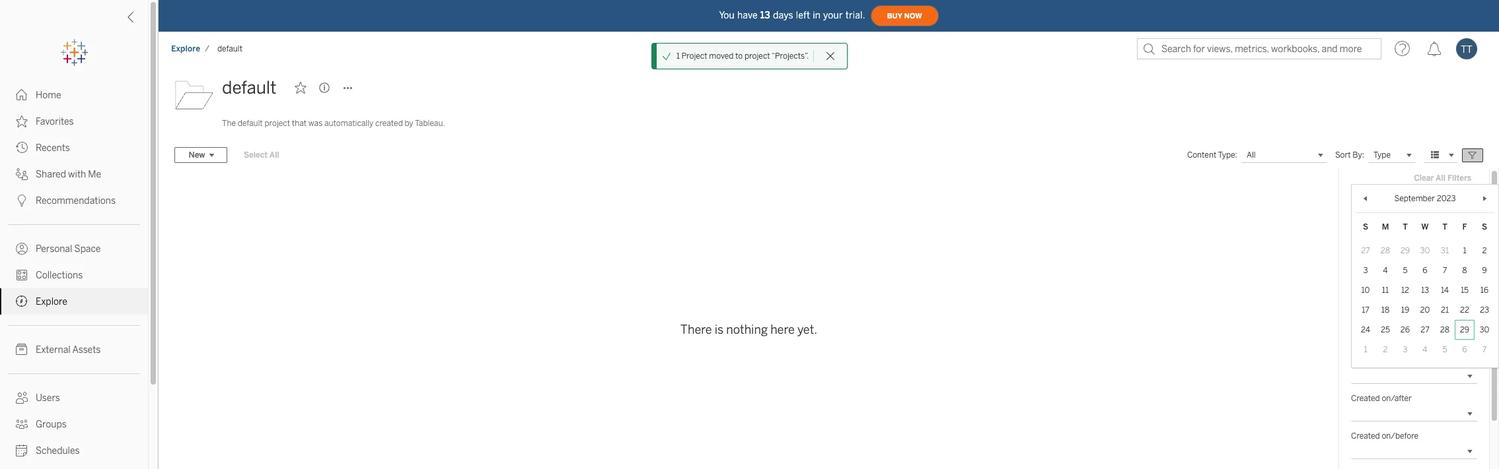 Task type: locate. For each thing, give the bounding box(es) containing it.
28 right sunday, august 27, 2023 cell
[[1381, 247, 1391, 256]]

explore link down collections
[[0, 289, 148, 315]]

7 inside cell
[[1443, 266, 1448, 276]]

1 vertical spatial created
[[1352, 432, 1381, 442]]

september 2023
[[1395, 194, 1457, 204]]

4
[[1384, 266, 1389, 276], [1423, 346, 1428, 355]]

27
[[1362, 247, 1371, 256], [1421, 326, 1430, 335]]

5 by text only_f5he34f image from the top
[[16, 446, 28, 457]]

clear all filters
[[1415, 174, 1472, 183]]

0 horizontal spatial t
[[1403, 223, 1408, 232]]

all right type:
[[1247, 151, 1256, 160]]

1 horizontal spatial s
[[1483, 223, 1488, 232]]

0 horizontal spatial explore link
[[0, 289, 148, 315]]

7 left the 8
[[1443, 266, 1448, 276]]

30 left thursday, august 31, 2023 cell
[[1421, 247, 1431, 256]]

3 for tuesday, october 3, 2023 cell at the right
[[1404, 346, 1408, 355]]

default element
[[213, 44, 247, 54]]

1 horizontal spatial project
[[745, 52, 770, 61]]

by right the created
[[405, 119, 414, 128]]

0 vertical spatial 28
[[1381, 247, 1391, 256]]

nothing
[[727, 323, 768, 337]]

by text only_f5he34f image inside schedules link
[[16, 446, 28, 457]]

0 horizontal spatial 5
[[1404, 266, 1408, 276]]

s column header left 'm' at right top
[[1356, 217, 1376, 237]]

saturday, october 7, 2023 cell
[[1475, 340, 1495, 360]]

1 vertical spatial explore
[[36, 297, 67, 308]]

1 row from the top
[[1356, 241, 1495, 261]]

type:
[[1219, 151, 1238, 160]]

on/before up the modified on/before text field
[[1385, 357, 1422, 366]]

t left w
[[1403, 223, 1408, 232]]

by text only_f5he34f image for favorites
[[16, 116, 28, 128]]

on/before for created on/before
[[1382, 432, 1419, 442]]

3 down tuesday, september 26, 2023 cell
[[1404, 346, 1408, 355]]

3
[[1364, 266, 1369, 276], [1404, 346, 1408, 355]]

by text only_f5he34f image inside "groups" link
[[16, 419, 28, 431]]

september
[[1395, 194, 1436, 204]]

created down created on/after
[[1352, 432, 1381, 442]]

29 up tuesday, september 5, 2023 cell
[[1401, 247, 1411, 256]]

by text only_f5he34f image inside external assets 'link'
[[16, 344, 28, 356]]

2 right friday, september 1, 2023 cell
[[1483, 247, 1488, 256]]

explore for explore
[[36, 297, 67, 308]]

1 up friday, september 8, 2023 cell
[[1464, 247, 1467, 256]]

all right select
[[270, 151, 279, 160]]

created
[[1352, 395, 1381, 404], [1352, 432, 1381, 442]]

0 vertical spatial 30
[[1421, 247, 1431, 256]]

1 for friday, september 1, 2023 cell
[[1464, 247, 1467, 256]]

13 left the days
[[761, 10, 771, 21]]

september 2023 grid
[[1356, 217, 1495, 360]]

friday, october 6, 2023 cell
[[1456, 340, 1475, 360]]

content type:
[[1188, 151, 1238, 160]]

7
[[1443, 266, 1448, 276], [1483, 346, 1487, 355]]

1 vertical spatial on/before
[[1382, 432, 1419, 442]]

1 vertical spatial 13
[[1422, 286, 1430, 295]]

0 horizontal spatial project
[[265, 119, 290, 128]]

by text only_f5he34f image left the recommendations
[[16, 195, 28, 207]]

0 vertical spatial on/after
[[1385, 319, 1415, 329]]

0 vertical spatial 1
[[677, 52, 680, 61]]

30
[[1421, 247, 1431, 256], [1480, 326, 1490, 335]]

buy
[[887, 12, 903, 20]]

0 horizontal spatial 1
[[677, 52, 680, 61]]

w
[[1422, 223, 1430, 232]]

0 vertical spatial 7
[[1443, 266, 1448, 276]]

6 left the thursday, september 7, 2023 cell at the right
[[1423, 266, 1428, 276]]

0 vertical spatial 3
[[1364, 266, 1369, 276]]

1 vertical spatial 28
[[1441, 326, 1450, 335]]

september 2023 heading
[[1395, 194, 1457, 204]]

0 vertical spatial default
[[217, 44, 243, 54]]

1 s from the left
[[1364, 223, 1369, 232]]

row header
[[1356, 217, 1495, 237]]

0 horizontal spatial 6
[[1423, 266, 1428, 276]]

1 created from the top
[[1352, 395, 1381, 404]]

0 horizontal spatial all
[[270, 151, 279, 160]]

13 inside cell
[[1422, 286, 1430, 295]]

by text only_f5he34f image inside the users link
[[16, 393, 28, 405]]

2 by text only_f5he34f image from the top
[[16, 116, 28, 128]]

29 for friday, september 29, 2023 cell
[[1461, 326, 1470, 335]]

27 down wednesday, september 20, 2023 "cell"
[[1421, 326, 1430, 335]]

0 horizontal spatial 7
[[1443, 266, 1448, 276]]

0 horizontal spatial 29
[[1401, 247, 1411, 256]]

1 horizontal spatial 7
[[1483, 346, 1487, 355]]

4 down monday, august 28, 2023 cell
[[1384, 266, 1389, 276]]

modified down 24 at right bottom
[[1352, 357, 1383, 366]]

7 down saturday, september 30, 2023 cell
[[1483, 346, 1487, 355]]

by text only_f5he34f image left recents
[[16, 142, 28, 154]]

shared with me
[[36, 169, 101, 180]]

saturday, september 9, 2023 cell
[[1475, 261, 1495, 281]]

4 inside cell
[[1423, 346, 1428, 355]]

0 horizontal spatial 3
[[1364, 266, 1369, 276]]

explore link
[[171, 44, 201, 54], [0, 289, 148, 315]]

7 inside 'cell'
[[1483, 346, 1487, 355]]

4 row from the top
[[1356, 301, 1495, 321]]

collections link
[[0, 262, 148, 289]]

19
[[1402, 306, 1410, 315]]

0 horizontal spatial 30
[[1421, 247, 1431, 256]]

created
[[375, 119, 403, 128]]

by text only_f5he34f image left personal
[[16, 243, 28, 255]]

24
[[1362, 326, 1371, 335]]

1 horizontal spatial 6
[[1463, 346, 1468, 355]]

by text only_f5he34f image left groups
[[16, 419, 28, 431]]

7 by text only_f5he34f image from the top
[[16, 344, 28, 356]]

2 s from the left
[[1483, 223, 1488, 232]]

27 down the details on the right
[[1362, 247, 1371, 256]]

by text only_f5he34f image inside the recents link
[[16, 142, 28, 154]]

w column header
[[1416, 217, 1436, 237]]

0 vertical spatial project
[[745, 52, 770, 61]]

2 s column header from the left
[[1475, 217, 1495, 237]]

4 by text only_f5he34f image from the top
[[16, 419, 28, 431]]

on/before up the created on/before text box
[[1382, 432, 1419, 442]]

all button
[[1242, 147, 1328, 163]]

project right to
[[745, 52, 770, 61]]

0 horizontal spatial 2
[[1384, 346, 1388, 355]]

1 horizontal spatial all
[[1247, 151, 1256, 160]]

0 vertical spatial 29
[[1401, 247, 1411, 256]]

row containing 24
[[1356, 321, 1495, 340]]

by text only_f5he34f image
[[16, 89, 28, 101], [16, 116, 28, 128], [16, 142, 28, 154], [16, 195, 28, 207], [16, 270, 28, 282], [16, 296, 28, 308], [16, 344, 28, 356]]

1 project moved to project "projects". alert
[[677, 50, 809, 62]]

1 horizontal spatial 3
[[1404, 346, 1408, 355]]

by text only_f5he34f image left favorites
[[16, 116, 28, 128]]

31
[[1442, 247, 1450, 256]]

6
[[1423, 266, 1428, 276], [1463, 346, 1468, 355]]

1 vertical spatial 6
[[1463, 346, 1468, 355]]

0 vertical spatial 5
[[1404, 266, 1408, 276]]

1 vertical spatial 3
[[1404, 346, 1408, 355]]

on/after
[[1385, 319, 1415, 329], [1382, 395, 1412, 404]]

5 by text only_f5he34f image from the top
[[16, 270, 28, 282]]

sunday, september 3, 2023 cell
[[1356, 261, 1376, 281]]

0 horizontal spatial 27
[[1362, 247, 1371, 256]]

s column header
[[1356, 217, 1376, 237], [1475, 217, 1495, 237]]

users
[[36, 393, 60, 405]]

sunday, september 24, 2023 cell
[[1356, 321, 1376, 340]]

2 for monday, october 2, 2023 cell
[[1384, 346, 1388, 355]]

s up the details on the right
[[1364, 223, 1369, 232]]

0 vertical spatial on/before
[[1385, 357, 1422, 366]]

6 inside "friday, october 6, 2023" cell
[[1463, 346, 1468, 355]]

4 by text only_f5he34f image from the top
[[16, 195, 28, 207]]

2 horizontal spatial 1
[[1464, 247, 1467, 256]]

project left that
[[265, 119, 290, 128]]

s for first s column header from the left
[[1364, 223, 1369, 232]]

1 for 1 project moved to project "projects".
[[677, 52, 680, 61]]

6 inside wednesday, september 6, 2023 cell
[[1423, 266, 1428, 276]]

7 for the saturday, october 7, 2023 'cell'
[[1483, 346, 1487, 355]]

default right /
[[217, 44, 243, 54]]

1 horizontal spatial explore link
[[171, 44, 201, 54]]

home
[[36, 90, 61, 101]]

2 horizontal spatial all
[[1436, 174, 1446, 183]]

explore link left /
[[171, 44, 201, 54]]

friday, september 8, 2023 cell
[[1456, 261, 1475, 281]]

3 down owner
[[1364, 266, 1369, 276]]

2 modified from the top
[[1352, 357, 1383, 366]]

default up the
[[222, 77, 277, 98]]

1 horizontal spatial s column header
[[1475, 217, 1495, 237]]

1 vertical spatial 4
[[1423, 346, 1428, 355]]

1 for sunday, october 1, 2023 cell
[[1365, 346, 1368, 355]]

wednesday, august 30, 2023 cell
[[1416, 241, 1436, 261]]

3 by text only_f5he34f image from the top
[[16, 142, 28, 154]]

0 horizontal spatial 4
[[1384, 266, 1389, 276]]

row header containing s
[[1356, 217, 1495, 237]]

buy now button
[[871, 5, 939, 26]]

m column header
[[1376, 217, 1396, 237]]

recommendations link
[[0, 188, 148, 214]]

by text only_f5he34f image inside "home" 'link'
[[16, 89, 28, 101]]

1 horizontal spatial 1
[[1365, 346, 1368, 355]]

2 by text only_f5he34f image from the top
[[16, 243, 28, 255]]

moved
[[709, 52, 734, 61]]

1 down the sunday, september 24, 2023 cell at right bottom
[[1365, 346, 1368, 355]]

Search for views, metrics, workbooks, and more text field
[[1138, 38, 1382, 59]]

favorites link
[[0, 108, 148, 135]]

by text only_f5he34f image
[[16, 169, 28, 180], [16, 243, 28, 255], [16, 393, 28, 405], [16, 419, 28, 431], [16, 446, 28, 457]]

created up "created on/before"
[[1352, 395, 1381, 404]]

thursday, august 31, 2023 cell
[[1436, 241, 1456, 261]]

0 vertical spatial modified
[[1352, 319, 1383, 329]]

tuesday, august 29, 2023 cell
[[1396, 241, 1416, 261]]

t column header left w
[[1396, 217, 1416, 237]]

Created on/after text field
[[1352, 407, 1478, 422]]

5 right wednesday, october 4, 2023 cell
[[1443, 346, 1448, 355]]

by text only_f5he34f image inside collections link
[[16, 270, 28, 282]]

5
[[1404, 266, 1408, 276], [1443, 346, 1448, 355]]

13
[[761, 10, 771, 21], [1422, 286, 1430, 295]]

1 vertical spatial 5
[[1443, 346, 1448, 355]]

by text only_f5he34f image for groups
[[16, 419, 28, 431]]

by text only_f5he34f image inside favorites link
[[16, 116, 28, 128]]

1 horizontal spatial 28
[[1441, 326, 1450, 335]]

Filter by keyword text field
[[1352, 200, 1478, 216]]

1 vertical spatial 30
[[1480, 326, 1490, 335]]

4 inside cell
[[1384, 266, 1389, 276]]

3 row from the top
[[1356, 281, 1495, 301]]

s column header right f
[[1475, 217, 1495, 237]]

all inside 'button'
[[1436, 174, 1446, 183]]

1 vertical spatial 27
[[1421, 326, 1430, 335]]

row
[[1356, 241, 1495, 261], [1356, 261, 1495, 281], [1356, 281, 1495, 301], [1356, 301, 1495, 321], [1356, 321, 1495, 340], [1356, 340, 1495, 360]]

select all button
[[235, 147, 288, 163]]

explore /
[[171, 44, 210, 54]]

0 vertical spatial 13
[[761, 10, 771, 21]]

1 vertical spatial 1
[[1464, 247, 1467, 256]]

by text only_f5he34f image inside recommendations link
[[16, 195, 28, 207]]

thursday, september 7, 2023 cell
[[1436, 261, 1456, 281]]

3 by text only_f5he34f image from the top
[[16, 393, 28, 405]]

buy now
[[887, 12, 923, 20]]

on/before for modified on/before
[[1385, 357, 1422, 366]]

0 horizontal spatial explore
[[36, 297, 67, 308]]

0 horizontal spatial s
[[1364, 223, 1369, 232]]

is
[[715, 323, 724, 337]]

1 vertical spatial explore link
[[0, 289, 148, 315]]

project
[[682, 52, 708, 61]]

modified on/before
[[1352, 357, 1422, 366]]

0 horizontal spatial 28
[[1381, 247, 1391, 256]]

5 right monday, september 4, 2023 cell
[[1404, 266, 1408, 276]]

0 horizontal spatial s column header
[[1356, 217, 1376, 237]]

all for select all
[[270, 151, 279, 160]]

sort by:
[[1336, 151, 1365, 160]]

thursday, september 21, 2023 cell
[[1436, 301, 1456, 321]]

s for 1st s column header from the right
[[1483, 223, 1488, 232]]

here
[[771, 323, 795, 337]]

all
[[270, 151, 279, 160], [1247, 151, 1256, 160], [1436, 174, 1446, 183]]

0 vertical spatial explore
[[171, 44, 200, 54]]

6 left the saturday, october 7, 2023 'cell'
[[1463, 346, 1468, 355]]

"projects".
[[772, 52, 809, 61]]

explore inside the main navigation. press the up and down arrow keys to access links. element
[[36, 297, 67, 308]]

by text only_f5he34f image inside the shared with me link
[[16, 169, 28, 180]]

1 modified from the top
[[1352, 319, 1383, 329]]

all inside button
[[270, 151, 279, 160]]

2 created from the top
[[1352, 432, 1381, 442]]

0 horizontal spatial t column header
[[1396, 217, 1416, 237]]

1 horizontal spatial t column header
[[1436, 217, 1456, 237]]

1 horizontal spatial 13
[[1422, 286, 1430, 295]]

8
[[1463, 266, 1468, 276]]

friday, september 22, 2023 cell
[[1456, 301, 1475, 321]]

explore down collections
[[36, 297, 67, 308]]

30 inside saturday, september 30, 2023 cell
[[1480, 326, 1490, 335]]

22
[[1461, 306, 1470, 315]]

1 t from the left
[[1403, 223, 1408, 232]]

5 row from the top
[[1356, 321, 1495, 340]]

by text only_f5he34f image left schedules
[[16, 446, 28, 457]]

2 row from the top
[[1356, 261, 1495, 281]]

13 right "tuesday, september 12, 2023" "cell"
[[1422, 286, 1430, 295]]

5 for tuesday, september 5, 2023 cell
[[1404, 266, 1408, 276]]

trial.
[[846, 10, 866, 21]]

by text only_f5he34f image for home
[[16, 89, 28, 101]]

default right the
[[238, 119, 263, 128]]

yet.
[[798, 323, 818, 337]]

created for created on/before
[[1352, 432, 1381, 442]]

by text only_f5he34f image for schedules
[[16, 446, 28, 457]]

shared with me link
[[0, 161, 148, 188]]

1 horizontal spatial explore
[[171, 44, 200, 54]]

t column header
[[1396, 217, 1416, 237], [1436, 217, 1456, 237]]

details
[[1352, 233, 1378, 243]]

type
[[1374, 150, 1391, 159]]

1 by text only_f5he34f image from the top
[[16, 89, 28, 101]]

schedules
[[36, 446, 80, 457]]

2 t from the left
[[1443, 223, 1448, 232]]

2
[[1483, 247, 1488, 256], [1384, 346, 1388, 355]]

2 for saturday, september 2, 2023 cell
[[1483, 247, 1488, 256]]

wednesday, september 6, 2023 cell
[[1416, 261, 1436, 281]]

0 vertical spatial 6
[[1423, 266, 1428, 276]]

4 left thursday, october 5, 2023 cell
[[1423, 346, 1428, 355]]

all right clear
[[1436, 174, 1446, 183]]

1 horizontal spatial 27
[[1421, 326, 1430, 335]]

automatically
[[325, 119, 374, 128]]

monday, september 11, 2023 cell
[[1376, 281, 1396, 301]]

2 vertical spatial default
[[238, 119, 263, 128]]

s right f column header
[[1483, 223, 1488, 232]]

days
[[773, 10, 794, 21]]

1 horizontal spatial 30
[[1480, 326, 1490, 335]]

1 horizontal spatial 5
[[1443, 346, 1448, 355]]

6 by text only_f5he34f image from the top
[[16, 296, 28, 308]]

by text only_f5he34f image inside personal space link
[[16, 243, 28, 255]]

f
[[1463, 223, 1468, 232]]

27 for wednesday, september 27, 2023 cell
[[1421, 326, 1430, 335]]

filter
[[1352, 188, 1370, 198]]

s
[[1364, 223, 1369, 232], [1483, 223, 1488, 232]]

6 row from the top
[[1356, 340, 1495, 360]]

t column header left f
[[1436, 217, 1456, 237]]

1 vertical spatial 29
[[1461, 326, 1470, 335]]

in
[[813, 10, 821, 21]]

1 vertical spatial 2
[[1384, 346, 1388, 355]]

1 vertical spatial on/after
[[1382, 395, 1412, 404]]

f column header
[[1456, 217, 1475, 237]]

2 up the "modified on/before"
[[1384, 346, 1388, 355]]

1 vertical spatial 7
[[1483, 346, 1487, 355]]

project image
[[175, 75, 214, 114]]

0 vertical spatial created
[[1352, 395, 1381, 404]]

1 horizontal spatial 2
[[1483, 247, 1488, 256]]

Modified on/before text field
[[1352, 369, 1478, 385]]

on/after up created on/after text field
[[1382, 395, 1412, 404]]

by text only_f5he34f image down collections link
[[16, 296, 28, 308]]

default
[[217, 44, 243, 54], [222, 77, 277, 98], [238, 119, 263, 128]]

by text only_f5he34f image for recents
[[16, 142, 28, 154]]

0 horizontal spatial by
[[405, 119, 414, 128]]

recents link
[[0, 135, 148, 161]]

on/before
[[1385, 357, 1422, 366], [1382, 432, 1419, 442]]

there is nothing here yet.
[[681, 323, 818, 337]]

saturday, september 2, 2023 cell
[[1475, 241, 1495, 261]]

by text only_f5he34f image left home
[[16, 89, 28, 101]]

28 right wednesday, september 27, 2023 cell
[[1441, 326, 1450, 335]]

modified
[[1352, 319, 1383, 329], [1352, 357, 1383, 366]]

0 vertical spatial 4
[[1384, 266, 1389, 276]]

by text only_f5he34f image left collections
[[16, 270, 28, 282]]

12
[[1402, 286, 1410, 295]]

explore left /
[[171, 44, 200, 54]]

30 inside the wednesday, august 30, 2023 cell
[[1421, 247, 1431, 256]]

by text only_f5he34f image left the users on the left bottom
[[16, 393, 28, 405]]

9
[[1483, 266, 1488, 276]]

t right w column header at the right of the page
[[1443, 223, 1448, 232]]

3 for sunday, september 3, 2023 cell on the right bottom of page
[[1364, 266, 1369, 276]]

by
[[405, 119, 414, 128], [1372, 188, 1381, 198]]

25
[[1381, 326, 1391, 335]]

1 by text only_f5he34f image from the top
[[16, 169, 28, 180]]

1 horizontal spatial by
[[1372, 188, 1381, 198]]

saturday, september 30, 2023 cell
[[1475, 321, 1495, 340]]

to
[[736, 52, 743, 61]]

1 horizontal spatial 29
[[1461, 326, 1470, 335]]

new button
[[175, 147, 227, 163]]

0 vertical spatial 27
[[1362, 247, 1371, 256]]

29 down 22
[[1461, 326, 1470, 335]]

row containing 17
[[1356, 301, 1495, 321]]

1 horizontal spatial 4
[[1423, 346, 1428, 355]]

clear
[[1415, 174, 1435, 183]]

30 down saturday, september 23, 2023 cell on the right of the page
[[1480, 326, 1490, 335]]

by right filter
[[1372, 188, 1381, 198]]

by text only_f5he34f image left external
[[16, 344, 28, 356]]

external assets
[[36, 345, 101, 356]]

0 vertical spatial 2
[[1483, 247, 1488, 256]]

1 horizontal spatial t
[[1443, 223, 1448, 232]]

wednesday, september 13, 2023 cell
[[1416, 281, 1436, 301]]

2 vertical spatial 1
[[1365, 346, 1368, 355]]

on/after down 19
[[1385, 319, 1415, 329]]

by text only_f5he34f image left shared
[[16, 169, 28, 180]]

0 vertical spatial explore link
[[171, 44, 201, 54]]

1 left project
[[677, 52, 680, 61]]

29 for tuesday, august 29, 2023 cell
[[1401, 247, 1411, 256]]

modified down 17
[[1352, 319, 1383, 329]]

groups link
[[0, 412, 148, 438]]

1 inside alert
[[677, 52, 680, 61]]

1 vertical spatial modified
[[1352, 357, 1383, 366]]



Task type: describe. For each thing, give the bounding box(es) containing it.
1 t column header from the left
[[1396, 217, 1416, 237]]

all inside dropdown button
[[1247, 151, 1256, 160]]

personal space
[[36, 244, 101, 255]]

28 for thursday, september 28, 2023 cell
[[1441, 326, 1450, 335]]

row containing 10
[[1356, 281, 1495, 301]]

friday, september 15, 2023 cell
[[1456, 281, 1475, 301]]

monday, august 28, 2023 cell
[[1376, 241, 1396, 261]]

main navigation. press the up and down arrow keys to access links. element
[[0, 82, 148, 470]]

26
[[1401, 326, 1411, 335]]

monday, october 2, 2023 cell
[[1376, 340, 1396, 360]]

thursday, october 5, 2023 cell
[[1436, 340, 1456, 360]]

28 for monday, august 28, 2023 cell
[[1381, 247, 1391, 256]]

project inside alert
[[745, 52, 770, 61]]

clear all filters button
[[1409, 171, 1478, 186]]

groups
[[36, 420, 67, 431]]

content
[[1188, 151, 1217, 160]]

on/after for created on/after
[[1382, 395, 1412, 404]]

1 project moved to project "projects".
[[677, 52, 809, 61]]

users link
[[0, 385, 148, 412]]

row containing 3
[[1356, 261, 1495, 281]]

shared
[[36, 169, 66, 180]]

by text only_f5he34f image for external assets
[[16, 344, 28, 356]]

tuesday, september 12, 2023 cell
[[1396, 281, 1416, 301]]

modified for modified on/before
[[1352, 357, 1383, 366]]

30 for the wednesday, august 30, 2023 cell
[[1421, 247, 1431, 256]]

27 for sunday, august 27, 2023 cell
[[1362, 247, 1371, 256]]

16
[[1481, 286, 1489, 295]]

recommendations
[[36, 196, 116, 207]]

0 vertical spatial by
[[405, 119, 414, 128]]

thursday, september 14, 2023 cell
[[1436, 281, 1456, 301]]

7 for the thursday, september 7, 2023 cell at the right
[[1443, 266, 1448, 276]]

1 vertical spatial by
[[1372, 188, 1381, 198]]

space
[[74, 244, 101, 255]]

keyword
[[1383, 188, 1413, 198]]

1 s column header from the left
[[1356, 217, 1376, 237]]

was
[[309, 119, 323, 128]]

owner
[[1352, 254, 1376, 263]]

type button
[[1369, 147, 1417, 163]]

favorites
[[36, 116, 74, 128]]

that
[[292, 119, 307, 128]]

t for 2nd t column header from the left
[[1443, 223, 1448, 232]]

20
[[1421, 306, 1431, 315]]

wednesday, october 4, 2023 cell
[[1416, 340, 1436, 360]]

sunday, october 1, 2023 cell
[[1356, 340, 1376, 360]]

11
[[1383, 286, 1390, 295]]

friday, september 1, 2023 cell
[[1456, 241, 1475, 261]]

monday, september 4, 2023 cell
[[1376, 261, 1396, 281]]

monday, september 18, 2023 cell
[[1376, 301, 1396, 321]]

/
[[205, 44, 210, 54]]

15
[[1461, 286, 1469, 295]]

on/after for modified on/after
[[1385, 319, 1415, 329]]

explore for explore /
[[171, 44, 200, 54]]

tuesday, september 5, 2023 cell
[[1396, 261, 1416, 281]]

the default project that was automatically created by tableau.
[[222, 119, 445, 128]]

external
[[36, 345, 71, 356]]

tuesday, october 3, 2023 cell
[[1396, 340, 1416, 360]]

1 vertical spatial default
[[222, 77, 277, 98]]

by text only_f5he34f image for recommendations
[[16, 195, 28, 207]]

Created on/before text field
[[1352, 444, 1478, 460]]

the
[[222, 119, 236, 128]]

friday, september 29, 2023 cell
[[1456, 321, 1475, 340]]

created for created on/after
[[1352, 395, 1381, 404]]

you have 13 days left in your trial.
[[719, 10, 866, 21]]

now
[[905, 12, 923, 20]]

sort
[[1336, 151, 1351, 160]]

created on/after
[[1352, 395, 1412, 404]]

all for clear all filters
[[1436, 174, 1446, 183]]

saturday, september 23, 2023 cell
[[1475, 301, 1495, 321]]

by text only_f5he34f image for personal space
[[16, 243, 28, 255]]

left
[[796, 10, 811, 21]]

2 t column header from the left
[[1436, 217, 1456, 237]]

30 for saturday, september 30, 2023 cell
[[1480, 326, 1490, 335]]

created on/before
[[1352, 432, 1419, 442]]

row containing 27
[[1356, 241, 1495, 261]]

by text only_f5he34f image for collections
[[16, 270, 28, 282]]

monday, september 25, 2023 cell
[[1376, 321, 1396, 340]]

1 vertical spatial project
[[265, 119, 290, 128]]

m
[[1383, 223, 1390, 232]]

there
[[681, 323, 712, 337]]

6 for "friday, october 6, 2023" cell
[[1463, 346, 1468, 355]]

have
[[738, 10, 758, 21]]

filter by keyword
[[1352, 188, 1413, 198]]

tuesday, september 26, 2023 cell
[[1396, 321, 1416, 340]]

select
[[244, 151, 268, 160]]

collections
[[36, 270, 83, 282]]

personal space link
[[0, 236, 148, 262]]

assets
[[72, 345, 101, 356]]

saturday, september 16, 2023 cell
[[1475, 281, 1495, 301]]

me
[[88, 169, 101, 180]]

you
[[719, 10, 735, 21]]

modified for modified on/after
[[1352, 319, 1383, 329]]

tuesday, september 19, 2023 cell
[[1396, 301, 1416, 321]]

sunday, august 27, 2023 cell
[[1356, 241, 1376, 261]]

schedules link
[[0, 438, 148, 465]]

home link
[[0, 82, 148, 108]]

wednesday, september 27, 2023 cell
[[1416, 321, 1436, 340]]

23
[[1481, 306, 1490, 315]]

5 for thursday, october 5, 2023 cell
[[1443, 346, 1448, 355]]

6 for wednesday, september 6, 2023 cell
[[1423, 266, 1428, 276]]

thursday, september 28, 2023 cell
[[1436, 321, 1456, 340]]

0 horizontal spatial 13
[[761, 10, 771, 21]]

row containing 1
[[1356, 340, 1495, 360]]

4 for wednesday, october 4, 2023 cell
[[1423, 346, 1428, 355]]

personal
[[36, 244, 72, 255]]

sunday, september 10, 2023 cell
[[1356, 281, 1376, 301]]

4 for monday, september 4, 2023 cell
[[1384, 266, 1389, 276]]

wednesday, september 20, 2023 cell
[[1416, 301, 1436, 321]]

filters
[[1448, 174, 1472, 183]]

17
[[1362, 306, 1370, 315]]

sunday, september 17, 2023 cell
[[1356, 301, 1376, 321]]

date
[[1352, 299, 1370, 308]]

list view image
[[1430, 149, 1442, 161]]

by text only_f5he34f image for users
[[16, 393, 28, 405]]

new
[[189, 151, 205, 160]]

by:
[[1353, 151, 1365, 160]]

with
[[68, 169, 86, 180]]

external assets link
[[0, 337, 148, 364]]

10
[[1362, 286, 1371, 295]]

your
[[824, 10, 843, 21]]

by text only_f5he34f image for explore
[[16, 296, 28, 308]]

recents
[[36, 143, 70, 154]]

21
[[1442, 306, 1450, 315]]

navigation panel element
[[0, 40, 148, 470]]

t for first t column header
[[1403, 223, 1408, 232]]

14
[[1442, 286, 1450, 295]]

by text only_f5he34f image for shared with me
[[16, 169, 28, 180]]

18
[[1382, 306, 1390, 315]]

2023
[[1438, 194, 1457, 204]]



Task type: vqa. For each thing, say whether or not it's contained in the screenshot.


